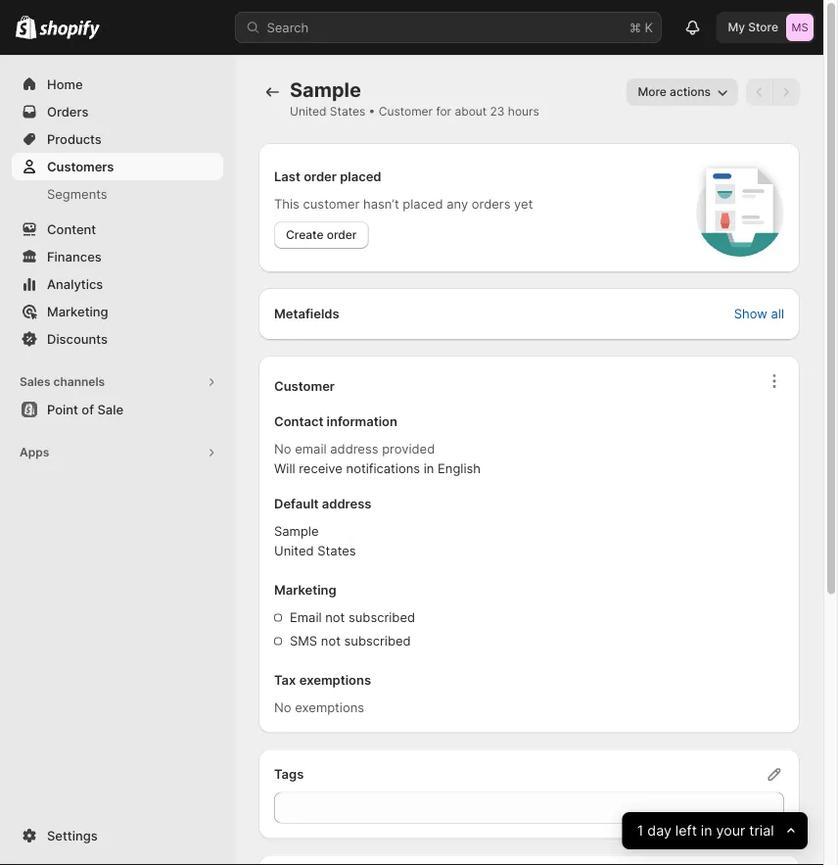 Task type: locate. For each thing, give the bounding box(es) containing it.
settings
[[47, 828, 98, 843]]

customer right • on the top left of the page
[[379, 104, 433, 119]]

hours
[[508, 104, 540, 119]]

point of sale
[[47, 402, 124, 417]]

1 vertical spatial in
[[702, 823, 713, 839]]

0 vertical spatial subscribed
[[349, 610, 416, 625]]

marketing
[[47, 304, 108, 319], [274, 583, 337, 598]]

0 vertical spatial states
[[330, 104, 366, 119]]

orders
[[47, 104, 89, 119]]

0 vertical spatial in
[[424, 461, 435, 476]]

for
[[436, 104, 452, 119]]

1 vertical spatial placed
[[403, 196, 444, 211]]

actions
[[670, 85, 711, 99]]

subscribed for email not subscribed
[[349, 610, 416, 625]]

0 vertical spatial order
[[304, 169, 337, 184]]

orders
[[472, 196, 511, 211]]

1 horizontal spatial customer
[[379, 104, 433, 119]]

sample united states
[[274, 524, 356, 559]]

no up will
[[274, 441, 292, 457]]

content link
[[12, 216, 223, 243]]

placed up hasn't
[[340, 169, 382, 184]]

sample inside sample united states • customer for about 23 hours
[[290, 78, 362, 102]]

sample down default
[[274, 524, 319, 539]]

marketing up email
[[274, 583, 337, 598]]

in down provided
[[424, 461, 435, 476]]

placed left any
[[403, 196, 444, 211]]

yet
[[515, 196, 533, 211]]

marketing up discounts
[[47, 304, 108, 319]]

address down receive
[[322, 496, 372, 512]]

0 vertical spatial customer
[[379, 104, 433, 119]]

sms
[[290, 634, 318, 649]]

exemptions down tax exemptions in the left bottom of the page
[[295, 700, 365, 715]]

hasn't
[[364, 196, 400, 211]]

sales channels button
[[12, 368, 223, 396]]

sample for sample united states • customer for about 23 hours
[[290, 78, 362, 102]]

more
[[638, 85, 667, 99]]

marketing link
[[12, 298, 223, 325]]

no down tax
[[274, 700, 292, 715]]

states inside sample united states • customer for about 23 hours
[[330, 104, 366, 119]]

metafields
[[274, 306, 340, 321]]

None text field
[[274, 792, 785, 824]]

0 vertical spatial no
[[274, 441, 292, 457]]

show all link
[[735, 304, 785, 323]]

0 horizontal spatial marketing
[[47, 304, 108, 319]]

customer
[[303, 196, 360, 211]]

point of sale link
[[12, 396, 223, 423]]

united left • on the top left of the page
[[290, 104, 327, 119]]

1 vertical spatial united
[[274, 543, 314, 559]]

1 no from the top
[[274, 441, 292, 457]]

email
[[290, 610, 322, 625]]

last
[[274, 169, 301, 184]]

receive
[[299, 461, 343, 476]]

states for sample united states • customer for about 23 hours
[[330, 104, 366, 119]]

segments link
[[12, 180, 223, 208]]

address
[[330, 441, 379, 457], [322, 496, 372, 512]]

address down information
[[330, 441, 379, 457]]

orders link
[[12, 98, 223, 125]]

sample united states • customer for about 23 hours
[[290, 78, 540, 119]]

order up customer
[[304, 169, 337, 184]]

left
[[676, 823, 698, 839]]

1 vertical spatial subscribed
[[345, 634, 411, 649]]

order for last
[[304, 169, 337, 184]]

1 day left in your trial
[[638, 823, 775, 839]]

united
[[290, 104, 327, 119], [274, 543, 314, 559]]

united inside sample united states • customer for about 23 hours
[[290, 104, 327, 119]]

states left • on the top left of the page
[[330, 104, 366, 119]]

not for sms
[[321, 634, 341, 649]]

contact
[[274, 414, 324, 429]]

not up sms not subscribed
[[326, 610, 345, 625]]

states
[[330, 104, 366, 119], [318, 543, 356, 559]]

no
[[274, 441, 292, 457], [274, 700, 292, 715]]

1 vertical spatial order
[[327, 228, 357, 242]]

in
[[424, 461, 435, 476], [702, 823, 713, 839]]

about
[[455, 104, 487, 119]]

exemptions for tax exemptions
[[300, 673, 371, 688]]

finances link
[[12, 243, 223, 270]]

channels
[[53, 375, 105, 389]]

exemptions
[[300, 673, 371, 688], [295, 700, 365, 715]]

in inside 1 day left in your trial dropdown button
[[702, 823, 713, 839]]

united inside sample united states
[[274, 543, 314, 559]]

contact information
[[274, 414, 398, 429]]

0 vertical spatial placed
[[340, 169, 382, 184]]

1 vertical spatial not
[[321, 634, 341, 649]]

sms not subscribed
[[290, 634, 411, 649]]

1 vertical spatial states
[[318, 543, 356, 559]]

1 vertical spatial sample
[[274, 524, 319, 539]]

united for sample united states
[[274, 543, 314, 559]]

placed
[[340, 169, 382, 184], [403, 196, 444, 211]]

order for create
[[327, 228, 357, 242]]

exemptions for no exemptions
[[295, 700, 365, 715]]

0 vertical spatial address
[[330, 441, 379, 457]]

0 vertical spatial united
[[290, 104, 327, 119]]

subscribed down email not subscribed
[[345, 634, 411, 649]]

create
[[286, 228, 324, 242]]

no exemptions
[[274, 700, 365, 715]]

states inside sample united states
[[318, 543, 356, 559]]

1 vertical spatial exemptions
[[295, 700, 365, 715]]

no inside the no email address provided will receive notifications in english
[[274, 441, 292, 457]]

sample inside sample united states
[[274, 524, 319, 539]]

previous image
[[751, 82, 770, 102]]

1 vertical spatial no
[[274, 700, 292, 715]]

tax
[[274, 673, 296, 688]]

1 vertical spatial customer
[[274, 379, 335, 394]]

not right sms
[[321, 634, 341, 649]]

subscribed up sms not subscribed
[[349, 610, 416, 625]]

my store
[[729, 20, 779, 34]]

0 vertical spatial not
[[326, 610, 345, 625]]

order inside button
[[327, 228, 357, 242]]

order down customer
[[327, 228, 357, 242]]

apps
[[20, 445, 49, 460]]

provided
[[382, 441, 435, 457]]

united down default
[[274, 543, 314, 559]]

products link
[[12, 125, 223, 153]]

states down default address
[[318, 543, 356, 559]]

1 horizontal spatial marketing
[[274, 583, 337, 598]]

address inside the no email address provided will receive notifications in english
[[330, 441, 379, 457]]

not
[[326, 610, 345, 625], [321, 634, 341, 649]]

0 horizontal spatial in
[[424, 461, 435, 476]]

customers
[[47, 159, 114, 174]]

shopify image
[[16, 15, 37, 39]]

sample
[[290, 78, 362, 102], [274, 524, 319, 539]]

next image
[[777, 82, 797, 102]]

customer up contact
[[274, 379, 335, 394]]

0 vertical spatial marketing
[[47, 304, 108, 319]]

2 no from the top
[[274, 700, 292, 715]]

⌘ k
[[630, 20, 654, 35]]

exemptions up no exemptions
[[300, 673, 371, 688]]

in right left
[[702, 823, 713, 839]]

1 horizontal spatial in
[[702, 823, 713, 839]]

0 vertical spatial exemptions
[[300, 673, 371, 688]]

sample down search
[[290, 78, 362, 102]]

0 vertical spatial sample
[[290, 78, 362, 102]]

content
[[47, 221, 96, 237]]

day
[[648, 823, 672, 839]]

default address
[[274, 496, 372, 512]]



Task type: describe. For each thing, give the bounding box(es) containing it.
discounts
[[47, 331, 108, 346]]

sample for sample united states
[[274, 524, 319, 539]]

create order
[[286, 228, 357, 242]]

home
[[47, 76, 83, 92]]

will
[[274, 461, 296, 476]]

no for no exemptions
[[274, 700, 292, 715]]

english
[[438, 461, 481, 476]]

sales
[[20, 375, 50, 389]]

point
[[47, 402, 78, 417]]

home link
[[12, 71, 223, 98]]

k
[[645, 20, 654, 35]]

0 horizontal spatial customer
[[274, 379, 335, 394]]

customer inside sample united states • customer for about 23 hours
[[379, 104, 433, 119]]

no for no email address provided will receive notifications in english
[[274, 441, 292, 457]]

customers link
[[12, 153, 223, 180]]

more actions button
[[627, 78, 739, 106]]

23
[[491, 104, 505, 119]]

not for email
[[326, 610, 345, 625]]

sale
[[97, 402, 124, 417]]

sales channels
[[20, 375, 105, 389]]

analytics link
[[12, 270, 223, 298]]

this
[[274, 196, 300, 211]]

show all
[[735, 306, 785, 321]]

apps button
[[12, 439, 223, 466]]

settings link
[[12, 822, 223, 850]]

analytics
[[47, 276, 103, 292]]

show
[[735, 306, 768, 321]]

information
[[327, 414, 398, 429]]

subscribed for sms not subscribed
[[345, 634, 411, 649]]

of
[[82, 402, 94, 417]]

•
[[369, 104, 376, 119]]

in inside the no email address provided will receive notifications in english
[[424, 461, 435, 476]]

states for sample united states
[[318, 543, 356, 559]]

⌘
[[630, 20, 642, 35]]

create order button
[[274, 221, 369, 249]]

all
[[772, 306, 785, 321]]

search
[[267, 20, 309, 35]]

tax exemptions
[[274, 673, 371, 688]]

trial
[[750, 823, 775, 839]]

last order placed
[[274, 169, 382, 184]]

1 vertical spatial address
[[322, 496, 372, 512]]

1 vertical spatial marketing
[[274, 583, 337, 598]]

any
[[447, 196, 469, 211]]

discounts link
[[12, 325, 223, 353]]

your
[[717, 823, 746, 839]]

point of sale button
[[0, 396, 235, 423]]

tags
[[274, 767, 304, 782]]

more actions
[[638, 85, 711, 99]]

default
[[274, 496, 319, 512]]

segments
[[47, 186, 107, 201]]

shopify image
[[39, 20, 100, 40]]

email not subscribed
[[290, 610, 416, 625]]

store
[[749, 20, 779, 34]]

email
[[295, 441, 327, 457]]

1
[[638, 823, 644, 839]]

this customer hasn't placed any orders yet
[[274, 196, 533, 211]]

notifications
[[346, 461, 420, 476]]

united for sample united states • customer for about 23 hours
[[290, 104, 327, 119]]

my store image
[[787, 14, 814, 41]]

products
[[47, 131, 102, 147]]

no email address provided will receive notifications in english
[[274, 441, 481, 476]]

1 day left in your trial button
[[623, 812, 809, 850]]

my
[[729, 20, 746, 34]]

finances
[[47, 249, 102, 264]]

1 horizontal spatial placed
[[403, 196, 444, 211]]

0 horizontal spatial placed
[[340, 169, 382, 184]]



Task type: vqa. For each thing, say whether or not it's contained in the screenshot.
1 DAY LEFT IN YOUR TRIAL
yes



